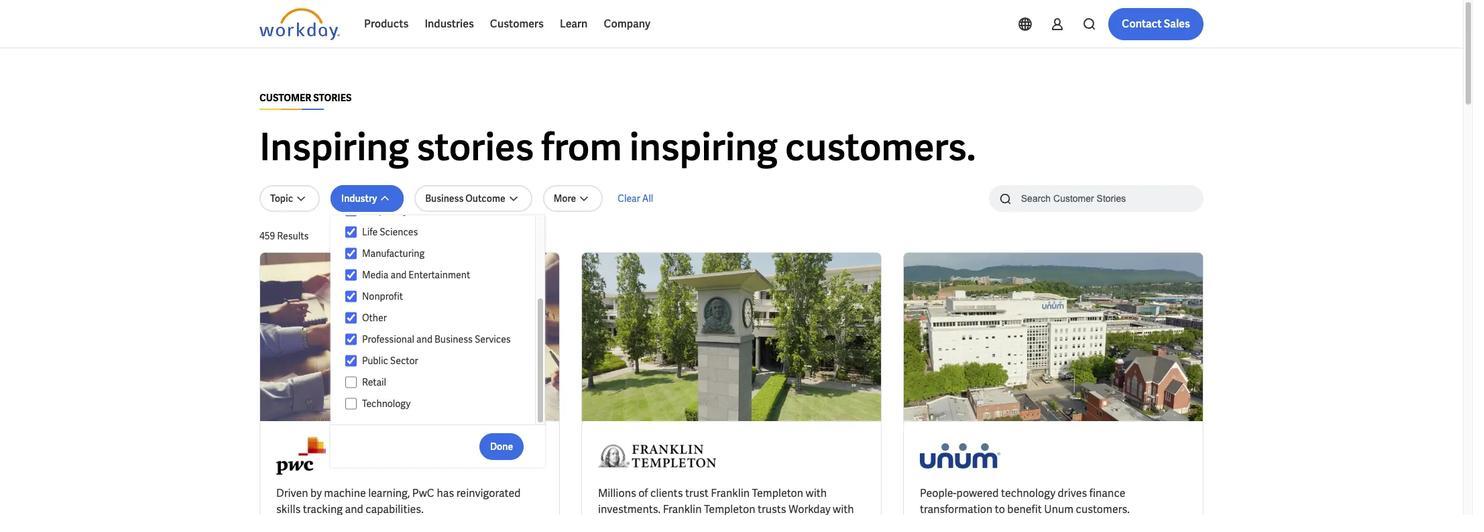 Task type: locate. For each thing, give the bounding box(es) containing it.
industries
[[425, 17, 474, 31]]

nonprofit
[[362, 290, 403, 303]]

finance
[[1090, 486, 1126, 500]]

Search Customer Stories text field
[[1013, 186, 1178, 210]]

customers.
[[786, 123, 976, 172], [1076, 502, 1130, 515]]

business inside button
[[425, 193, 464, 205]]

millions of clients trust franklin templeton with investments. franklin templeton trusts workday wit
[[598, 486, 854, 515]]

0 vertical spatial and
[[391, 269, 407, 281]]

0 horizontal spatial and
[[345, 502, 363, 515]]

sales
[[1164, 17, 1191, 31]]

franklin right trust
[[711, 486, 750, 500]]

done
[[490, 440, 513, 452]]

public sector link
[[357, 353, 523, 369]]

media
[[362, 269, 389, 281]]

2 horizontal spatial and
[[417, 333, 433, 345]]

entertainment
[[409, 269, 470, 281]]

0 vertical spatial business
[[425, 193, 464, 205]]

by
[[311, 486, 322, 500]]

business up public sector link
[[435, 333, 473, 345]]

franklin templeton companies, llc image
[[598, 437, 716, 475]]

0 vertical spatial customers.
[[786, 123, 976, 172]]

has
[[437, 486, 454, 500]]

1 horizontal spatial and
[[391, 269, 407, 281]]

1 vertical spatial business
[[435, 333, 473, 345]]

workday
[[789, 502, 831, 515]]

services
[[475, 333, 511, 345]]

business
[[425, 193, 464, 205], [435, 333, 473, 345]]

outcome
[[466, 193, 506, 205]]

people-
[[920, 486, 957, 500]]

unum
[[1045, 502, 1074, 515]]

templeton
[[752, 486, 804, 500], [704, 502, 756, 515]]

sector
[[390, 355, 418, 367]]

life sciences
[[362, 226, 418, 238]]

0 vertical spatial templeton
[[752, 486, 804, 500]]

industry button
[[331, 185, 404, 212]]

more
[[554, 193, 576, 205]]

2 vertical spatial and
[[345, 502, 363, 515]]

life
[[362, 226, 378, 238]]

people-powered technology drives finance transformation to benefit unum customers.
[[920, 486, 1130, 515]]

None checkbox
[[346, 205, 357, 217], [346, 269, 357, 281], [346, 290, 357, 303], [346, 333, 357, 345], [346, 355, 357, 367], [346, 398, 357, 410], [346, 205, 357, 217], [346, 269, 357, 281], [346, 290, 357, 303], [346, 333, 357, 345], [346, 355, 357, 367], [346, 398, 357, 410]]

customers button
[[482, 8, 552, 40]]

None checkbox
[[346, 226, 357, 238], [346, 248, 357, 260], [346, 312, 357, 324], [346, 376, 357, 388], [346, 226, 357, 238], [346, 248, 357, 260], [346, 312, 357, 324], [346, 376, 357, 388]]

1 horizontal spatial customers.
[[1076, 502, 1130, 515]]

all
[[642, 193, 654, 205]]

technology link
[[357, 396, 523, 412]]

clear all button
[[614, 185, 658, 212]]

trust
[[686, 486, 709, 500]]

life sciences link
[[357, 224, 523, 240]]

professional and business services
[[362, 333, 511, 345]]

customers
[[490, 17, 544, 31]]

professional and business services link
[[357, 331, 523, 347]]

industries button
[[417, 8, 482, 40]]

done button
[[480, 433, 524, 460]]

inspiring
[[260, 123, 409, 172]]

1 vertical spatial franklin
[[663, 502, 702, 515]]

business up life sciences link
[[425, 193, 464, 205]]

company
[[604, 17, 651, 31]]

stories
[[417, 123, 534, 172]]

nonprofit link
[[357, 288, 523, 305]]

1 vertical spatial and
[[417, 333, 433, 345]]

contact sales link
[[1109, 8, 1204, 40]]

templeton down trust
[[704, 502, 756, 515]]

topic button
[[260, 185, 320, 212]]

459 results
[[260, 230, 309, 242]]

retail link
[[357, 374, 523, 390]]

clear
[[618, 193, 640, 205]]

and down machine
[[345, 502, 363, 515]]

inspiring
[[630, 123, 778, 172]]

1 vertical spatial templeton
[[704, 502, 756, 515]]

and
[[391, 269, 407, 281], [417, 333, 433, 345], [345, 502, 363, 515]]

driven by machine learning, pwc has reinvigorated skills tracking and capabilities.
[[276, 486, 521, 515]]

and down manufacturing
[[391, 269, 407, 281]]

0 horizontal spatial customers.
[[786, 123, 976, 172]]

skills
[[276, 502, 301, 515]]

hospitality
[[362, 205, 408, 217]]

franklin down trust
[[663, 502, 702, 515]]

franklin
[[711, 486, 750, 500], [663, 502, 702, 515]]

topic
[[270, 193, 293, 205]]

templeton up trusts
[[752, 486, 804, 500]]

reinvigorated
[[457, 486, 521, 500]]

0 vertical spatial franklin
[[711, 486, 750, 500]]

retail
[[362, 376, 386, 388]]

business outcome button
[[415, 185, 532, 212]]

1 horizontal spatial franklin
[[711, 486, 750, 500]]

1 vertical spatial customers.
[[1076, 502, 1130, 515]]

with
[[806, 486, 827, 500]]

learn
[[560, 17, 588, 31]]

and up public sector link
[[417, 333, 433, 345]]

millions
[[598, 486, 636, 500]]



Task type: describe. For each thing, give the bounding box(es) containing it.
investments.
[[598, 502, 661, 515]]

products
[[364, 17, 409, 31]]

benefit
[[1008, 502, 1042, 515]]

and inside driven by machine learning, pwc has reinvigorated skills tracking and capabilities.
[[345, 502, 363, 515]]

customer
[[260, 92, 311, 104]]

pricewaterhousecoopers global licensing services corporation (pwc) image
[[276, 437, 326, 475]]

hospitality link
[[357, 203, 523, 219]]

pwc
[[412, 486, 435, 500]]

professional
[[362, 333, 415, 345]]

products button
[[356, 8, 417, 40]]

capabilities.
[[366, 502, 424, 515]]

contact sales
[[1122, 17, 1191, 31]]

and for media
[[391, 269, 407, 281]]

tracking
[[303, 502, 343, 515]]

public
[[362, 355, 388, 367]]

business outcome
[[425, 193, 506, 205]]

clients
[[651, 486, 683, 500]]

clear all
[[618, 193, 654, 205]]

0 horizontal spatial franklin
[[663, 502, 702, 515]]

transformation
[[920, 502, 993, 515]]

contact
[[1122, 17, 1162, 31]]

industry
[[342, 193, 377, 205]]

driven
[[276, 486, 308, 500]]

customer stories
[[260, 92, 352, 104]]

technology
[[362, 398, 411, 410]]

more button
[[543, 185, 603, 212]]

and for professional
[[417, 333, 433, 345]]

public sector
[[362, 355, 418, 367]]

from
[[542, 123, 622, 172]]

machine
[[324, 486, 366, 500]]

company button
[[596, 8, 659, 40]]

inspiring stories from inspiring customers.
[[260, 123, 976, 172]]

unum image
[[920, 437, 1001, 475]]

sciences
[[380, 226, 418, 238]]

manufacturing link
[[357, 246, 523, 262]]

manufacturing
[[362, 248, 425, 260]]

learn button
[[552, 8, 596, 40]]

459
[[260, 230, 275, 242]]

of
[[639, 486, 648, 500]]

other link
[[357, 310, 523, 326]]

go to the homepage image
[[260, 8, 340, 40]]

learning,
[[368, 486, 410, 500]]

results
[[277, 230, 309, 242]]

media and entertainment link
[[357, 267, 523, 283]]

technology
[[1002, 486, 1056, 500]]

customers. inside the people-powered technology drives finance transformation to benefit unum customers.
[[1076, 502, 1130, 515]]

stories
[[313, 92, 352, 104]]

media and entertainment
[[362, 269, 470, 281]]

powered
[[957, 486, 999, 500]]

drives
[[1058, 486, 1088, 500]]

trusts
[[758, 502, 787, 515]]

other
[[362, 312, 387, 324]]

to
[[995, 502, 1005, 515]]



Task type: vqa. For each thing, say whether or not it's contained in the screenshot.
the middle 'A'
no



